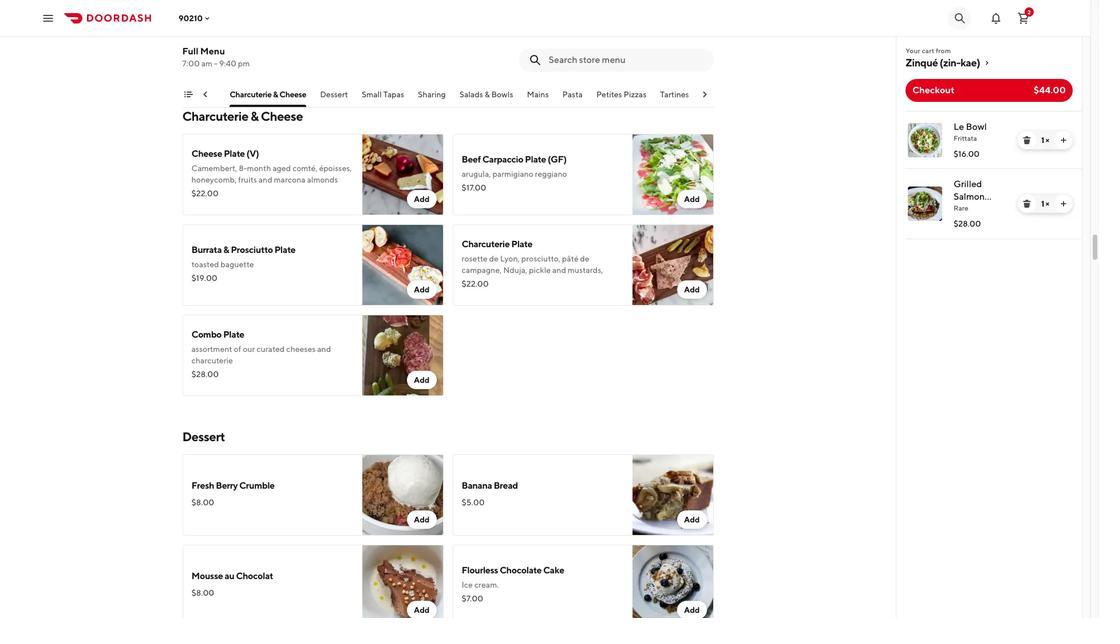 Task type: locate. For each thing, give the bounding box(es) containing it.
$8.00
[[192, 498, 214, 508], [192, 589, 214, 598]]

plate up lyon,
[[512, 239, 533, 250]]

and for charcuterie plate
[[553, 266, 567, 275]]

90210 button
[[179, 13, 212, 23]]

1 × right remove item from cart icon on the top
[[1042, 199, 1050, 209]]

and for cheese plate (v)
[[259, 175, 273, 184]]

grilled
[[954, 179, 983, 190]]

vegetables button
[[703, 89, 744, 107]]

$28.00 down rare
[[954, 219, 982, 229]]

fruits
[[238, 175, 257, 184]]

dessert left small
[[320, 90, 348, 99]]

cheese plate (v) image
[[362, 134, 444, 215]]

2 vertical spatial and
[[317, 345, 331, 354]]

frittata
[[954, 134, 978, 143]]

1 vertical spatial and
[[553, 266, 567, 275]]

2 × from the top
[[1046, 199, 1050, 209]]

add for ice
[[685, 606, 700, 615]]

tartines left "scroll menu navigation right" icon at right
[[661, 90, 690, 99]]

carpaccio
[[483, 154, 524, 165]]

and inside cheese plate (v) camembert, 8-month aged comté,  époisses, honeycomb, fruits and marcona almonds $22.00
[[259, 175, 273, 184]]

grilled salmon plate (gf)
[[954, 179, 998, 215]]

0 horizontal spatial de
[[222, 30, 231, 39]]

cornichons.
[[278, 30, 320, 39]]

2 button
[[1013, 7, 1036, 30]]

1 for grilled salmon plate (gf)
[[1042, 199, 1045, 209]]

$22.00 inside charcuterie plate rosette de lyon, prosciutto, pâté de campagne, nduja, pickle and mustards, $22.00
[[462, 280, 489, 289]]

charcuterie plate image
[[633, 225, 714, 306]]

de left lyon,
[[489, 254, 499, 264]]

mousse au chocolat image
[[362, 545, 444, 619]]

baguette
[[221, 260, 254, 269]]

1 × from the top
[[1046, 136, 1050, 145]]

charcuterie down scroll menu navigation left image at the left
[[182, 109, 249, 124]]

1 × right remove item from cart image
[[1042, 136, 1050, 145]]

plate inside combo plate assortment of our curated cheeses and charcuterie $28.00
[[223, 329, 245, 340]]

0 vertical spatial cheese
[[280, 90, 307, 99]]

charcuterie
[[230, 90, 272, 99], [182, 109, 249, 124], [462, 239, 510, 250]]

pâté
[[562, 254, 579, 264]]

plate up reggiano on the top of the page
[[525, 154, 546, 165]]

tartines button
[[187, 89, 216, 107], [661, 89, 690, 107]]

salads
[[460, 90, 483, 99]]

burrata
[[192, 245, 222, 256]]

0 vertical spatial 1 ×
[[1042, 136, 1050, 145]]

and inside combo plate assortment of our curated cheeses and charcuterie $28.00
[[317, 345, 331, 354]]

1 1 × from the top
[[1042, 136, 1050, 145]]

1 vertical spatial dessert
[[182, 430, 225, 445]]

0 horizontal spatial and
[[259, 175, 273, 184]]

sharing
[[418, 90, 446, 99]]

1 horizontal spatial $28.00
[[954, 219, 982, 229]]

9:40
[[219, 59, 237, 68]]

fresh berry crumble image
[[362, 455, 444, 536]]

salami
[[192, 14, 218, 25]]

2 horizontal spatial de
[[580, 254, 590, 264]]

full menu 7:00 am - 9:40 pm
[[182, 46, 250, 68]]

chocolat
[[236, 571, 273, 582]]

2 1 from the top
[[1042, 199, 1045, 209]]

2 1 × from the top
[[1042, 199, 1050, 209]]

plate right prosciutto
[[275, 245, 296, 256]]

cheese up aged on the top left of page
[[261, 109, 303, 124]]

0 vertical spatial charcuterie & cheese
[[230, 90, 307, 99]]

cheese left "dessert" button at the top
[[280, 90, 307, 99]]

$22.00
[[192, 189, 219, 198], [462, 280, 489, 289]]

add button for of
[[407, 371, 437, 390]]

mains button
[[527, 89, 549, 107]]

de inside salami tartine rosette de lyon, butter, cornichons. $13.00
[[222, 30, 231, 39]]

1 horizontal spatial and
[[317, 345, 331, 354]]

1 horizontal spatial $22.00
[[462, 280, 489, 289]]

cheese inside cheese plate (v) camembert, 8-month aged comté,  époisses, honeycomb, fruits and marcona almonds $22.00
[[192, 148, 222, 159]]

1 horizontal spatial dessert
[[320, 90, 348, 99]]

petites pizzas button
[[597, 89, 647, 107]]

plate down salmon
[[954, 204, 976, 215]]

1 horizontal spatial de
[[489, 254, 499, 264]]

le
[[954, 121, 965, 132]]

(gf) down salmon
[[978, 204, 998, 215]]

1 vertical spatial charcuterie & cheese
[[182, 109, 303, 124]]

add for of
[[414, 376, 430, 385]]

&
[[273, 90, 278, 99], [485, 90, 490, 99], [251, 109, 259, 124], [224, 245, 229, 256]]

mains
[[527, 90, 549, 99]]

& inside salads & bowls "button"
[[485, 90, 490, 99]]

dessert up fresh
[[182, 430, 225, 445]]

de for salami
[[222, 30, 231, 39]]

and inside charcuterie plate rosette de lyon, prosciutto, pâté de campagne, nduja, pickle and mustards, $22.00
[[553, 266, 567, 275]]

$8.00 down fresh
[[192, 498, 214, 508]]

$44.00
[[1035, 85, 1067, 96]]

0 vertical spatial $28.00
[[954, 219, 982, 229]]

charcuterie up the rosette
[[462, 239, 510, 250]]

add for de
[[685, 285, 700, 294]]

zinqué
[[906, 57, 939, 69]]

of
[[234, 345, 241, 354]]

plate inside cheese plate (v) camembert, 8-month aged comté,  époisses, honeycomb, fruits and marcona almonds $22.00
[[224, 148, 245, 159]]

plate up of
[[223, 329, 245, 340]]

remove item from cart image
[[1023, 136, 1032, 145]]

plate
[[224, 148, 245, 159], [525, 154, 546, 165], [954, 204, 976, 215], [512, 239, 533, 250], [275, 245, 296, 256], [223, 329, 245, 340]]

tartines button left "scroll menu navigation right" icon at right
[[661, 89, 690, 107]]

tartines button down am
[[187, 89, 216, 107]]

salads & bowls button
[[460, 89, 514, 107]]

2 vertical spatial cheese
[[192, 148, 222, 159]]

0 horizontal spatial $28.00
[[192, 370, 219, 379]]

1 × for le bowl
[[1042, 136, 1050, 145]]

bowl
[[967, 121, 988, 132]]

× left add one to cart image
[[1046, 136, 1050, 145]]

0 horizontal spatial $22.00
[[192, 189, 219, 198]]

$19.00
[[192, 274, 218, 283]]

(gf) for grilled salmon plate (gf)
[[978, 204, 998, 215]]

0 vertical spatial (gf)
[[548, 154, 567, 165]]

1 right remove item from cart image
[[1042, 136, 1045, 145]]

0 horizontal spatial tartines
[[187, 90, 216, 99]]

aged
[[273, 164, 291, 173]]

1 vertical spatial $28.00
[[192, 370, 219, 379]]

$28.00 down charcuterie
[[192, 370, 219, 379]]

combo plate image
[[362, 315, 444, 396]]

×
[[1046, 136, 1050, 145], [1046, 199, 1050, 209]]

plate up 8- at the top left of page
[[224, 148, 245, 159]]

tartine
[[220, 14, 248, 25]]

tapas
[[384, 90, 405, 99]]

and
[[259, 175, 273, 184], [553, 266, 567, 275], [317, 345, 331, 354]]

flourless
[[462, 565, 499, 576]]

2 $8.00 from the top
[[192, 589, 214, 598]]

your
[[906, 46, 921, 55]]

$22.00 inside cheese plate (v) camembert, 8-month aged comté,  époisses, honeycomb, fruits and marcona almonds $22.00
[[192, 189, 219, 198]]

add button for de
[[678, 281, 707, 299]]

sharing button
[[418, 89, 446, 107]]

add
[[414, 195, 430, 204], [685, 195, 700, 204], [414, 285, 430, 294], [685, 285, 700, 294], [414, 376, 430, 385], [414, 516, 430, 525], [685, 516, 700, 525], [414, 606, 430, 615], [685, 606, 700, 615]]

rosette
[[462, 254, 488, 264]]

cheese up camembert,
[[192, 148, 222, 159]]

1 $8.00 from the top
[[192, 498, 214, 508]]

and down month
[[259, 175, 273, 184]]

cheese
[[280, 90, 307, 99], [261, 109, 303, 124], [192, 148, 222, 159]]

au
[[225, 571, 235, 582]]

1 vertical spatial ×
[[1046, 199, 1050, 209]]

charcuterie down 'pm'
[[230, 90, 272, 99]]

and right cheeses at the bottom left
[[317, 345, 331, 354]]

0 vertical spatial and
[[259, 175, 273, 184]]

1 horizontal spatial (gf)
[[978, 204, 998, 215]]

tartines
[[187, 90, 216, 99], [661, 90, 690, 99]]

0 vertical spatial $8.00
[[192, 498, 214, 508]]

charcuterie
[[192, 356, 233, 366]]

1 vertical spatial $8.00
[[192, 589, 214, 598]]

0 horizontal spatial tartines button
[[187, 89, 216, 107]]

list containing le bowl
[[897, 111, 1083, 239]]

butter,
[[252, 30, 276, 39]]

plate inside grilled salmon plate (gf)
[[954, 204, 976, 215]]

tartines down am
[[187, 90, 216, 99]]

(gf) inside grilled salmon plate (gf)
[[978, 204, 998, 215]]

small tapas
[[362, 90, 405, 99]]

1 vertical spatial cheese
[[261, 109, 303, 124]]

grilled salmon plate (gf) image
[[909, 187, 943, 221]]

0 vertical spatial $22.00
[[192, 189, 219, 198]]

0 vertical spatial ×
[[1046, 136, 1050, 145]]

mustards,
[[568, 266, 604, 275]]

1 for le bowl
[[1042, 136, 1045, 145]]

$22.00 down campagne,
[[462, 280, 489, 289]]

de
[[222, 30, 231, 39], [489, 254, 499, 264], [580, 254, 590, 264]]

add for camembert,
[[414, 195, 430, 204]]

(gf) inside beef carpaccio plate (gf) arugula, parmigiano reggiano $17.00
[[548, 154, 567, 165]]

camembert,
[[192, 164, 237, 173]]

fresh berry crumble
[[192, 481, 275, 492]]

1 vertical spatial $22.00
[[462, 280, 489, 289]]

petites
[[597, 90, 623, 99]]

$22.00 down honeycomb,
[[192, 189, 219, 198]]

zinqué (zin-kae) link
[[906, 56, 1074, 70]]

0 vertical spatial dessert
[[320, 90, 348, 99]]

notification bell image
[[990, 11, 1004, 25]]

de left the lyon,
[[222, 30, 231, 39]]

banana bread image
[[633, 455, 714, 536]]

de up mustards,
[[580, 254, 590, 264]]

(gf) up reggiano on the top of the page
[[548, 154, 567, 165]]

2 vertical spatial charcuterie
[[462, 239, 510, 250]]

1 horizontal spatial tartines button
[[661, 89, 690, 107]]

show menu categories image
[[184, 90, 193, 99]]

pasta button
[[563, 89, 583, 107]]

list
[[897, 111, 1083, 239]]

flourless chocolate cake ice cream. $7.00
[[462, 565, 565, 604]]

add for plate
[[414, 285, 430, 294]]

le bowl image
[[909, 123, 943, 158]]

1 1 from the top
[[1042, 136, 1045, 145]]

$28.00
[[954, 219, 982, 229], [192, 370, 219, 379]]

1 tartines button from the left
[[187, 89, 216, 107]]

1
[[1042, 136, 1045, 145], [1042, 199, 1045, 209]]

arugula,
[[462, 170, 491, 179]]

chocolate
[[500, 565, 542, 576]]

your cart from
[[906, 46, 952, 55]]

add button
[[407, 190, 437, 209], [678, 190, 707, 209], [407, 281, 437, 299], [678, 281, 707, 299], [407, 371, 437, 390], [407, 511, 437, 529], [678, 511, 707, 529], [407, 602, 437, 619], [678, 602, 707, 619]]

$8.00 down mousse
[[192, 589, 214, 598]]

checkout
[[913, 85, 955, 96]]

pickle
[[529, 266, 551, 275]]

1 right remove item from cart icon on the top
[[1042, 199, 1045, 209]]

1 horizontal spatial tartines
[[661, 90, 690, 99]]

burrata & prosciutto plate image
[[362, 225, 444, 306]]

0 horizontal spatial (gf)
[[548, 154, 567, 165]]

2 horizontal spatial and
[[553, 266, 567, 275]]

charcuterie & cheese up (v) at the top left of the page
[[182, 109, 303, 124]]

dessert
[[320, 90, 348, 99], [182, 430, 225, 445]]

0 vertical spatial 1
[[1042, 136, 1045, 145]]

2
[[1028, 8, 1032, 15]]

bowls
[[492, 90, 514, 99]]

beef carpaccio plate (gf) image
[[633, 134, 714, 215]]

1 vertical spatial (gf)
[[978, 204, 998, 215]]

charcuterie & cheese down 'pm'
[[230, 90, 307, 99]]

1 vertical spatial 1
[[1042, 199, 1045, 209]]

1 vertical spatial 1 ×
[[1042, 199, 1050, 209]]

nduja,
[[504, 266, 528, 275]]

and down "pâté"
[[553, 266, 567, 275]]

× left add one to cart icon
[[1046, 199, 1050, 209]]



Task type: describe. For each thing, give the bounding box(es) containing it.
add button for ice
[[678, 602, 707, 619]]

0 horizontal spatial dessert
[[182, 430, 225, 445]]

from
[[937, 46, 952, 55]]

époisses,
[[319, 164, 352, 173]]

charcuterie plate rosette de lyon, prosciutto, pâté de campagne, nduja, pickle and mustards, $22.00
[[462, 239, 604, 289]]

comté,
[[293, 164, 318, 173]]

$8.00 for fresh
[[192, 498, 214, 508]]

parmigiano
[[493, 170, 534, 179]]

prosciutto,
[[522, 254, 561, 264]]

(zin-
[[940, 57, 961, 69]]

(v)
[[247, 148, 259, 159]]

cream.
[[475, 581, 499, 590]]

add for (gf)
[[685, 195, 700, 204]]

lyon,
[[500, 254, 520, 264]]

reggiano
[[535, 170, 568, 179]]

& inside 'burrata & prosciutto plate toasted baguette $19.00'
[[224, 245, 229, 256]]

combo plate assortment of our curated cheeses and charcuterie $28.00
[[192, 329, 331, 379]]

$7.00
[[462, 595, 484, 604]]

menu
[[200, 46, 225, 57]]

add button for (gf)
[[678, 190, 707, 209]]

combo
[[192, 329, 222, 340]]

remove item from cart image
[[1023, 199, 1032, 209]]

flourless chocolate cake image
[[633, 545, 714, 619]]

Item Search search field
[[549, 54, 705, 66]]

plate inside charcuterie plate rosette de lyon, prosciutto, pâté de campagne, nduja, pickle and mustards, $22.00
[[512, 239, 533, 250]]

scroll menu navigation left image
[[201, 90, 210, 99]]

small tapas button
[[362, 89, 405, 107]]

zinqué (zin-kae)
[[906, 57, 981, 69]]

assortment
[[192, 345, 232, 354]]

$8.00 for mousse
[[192, 589, 214, 598]]

open menu image
[[41, 11, 55, 25]]

beef
[[462, 154, 481, 165]]

-
[[214, 59, 218, 68]]

almonds
[[307, 175, 338, 184]]

prosciutto
[[231, 245, 273, 256]]

$5.00
[[462, 498, 485, 508]]

le bowl frittata
[[954, 121, 988, 143]]

cart
[[922, 46, 935, 55]]

(gf) for beef carpaccio plate (gf) arugula, parmigiano reggiano $17.00
[[548, 154, 567, 165]]

ice
[[462, 581, 473, 590]]

charcuterie inside charcuterie plate rosette de lyon, prosciutto, pâté de campagne, nduja, pickle and mustards, $22.00
[[462, 239, 510, 250]]

kae)
[[961, 57, 981, 69]]

month
[[247, 164, 271, 173]]

banana
[[462, 481, 492, 492]]

curated
[[257, 345, 285, 354]]

2 tartines button from the left
[[661, 89, 690, 107]]

petites pizzas
[[597, 90, 647, 99]]

1 vertical spatial charcuterie
[[182, 109, 249, 124]]

$17.00
[[462, 183, 487, 192]]

rosette
[[192, 30, 220, 39]]

pizzas
[[624, 90, 647, 99]]

1 × for grilled salmon plate (gf)
[[1042, 199, 1050, 209]]

pasta
[[563, 90, 583, 99]]

add one to cart image
[[1060, 199, 1069, 209]]

× for le bowl
[[1046, 136, 1050, 145]]

lyon,
[[233, 30, 250, 39]]

salads & bowls
[[460, 90, 514, 99]]

toasted
[[192, 260, 219, 269]]

2 tartines from the left
[[661, 90, 690, 99]]

de for charcuterie
[[489, 254, 499, 264]]

plate inside beef carpaccio plate (gf) arugula, parmigiano reggiano $17.00
[[525, 154, 546, 165]]

$28.00 inside combo plate assortment of our curated cheeses and charcuterie $28.00
[[192, 370, 219, 379]]

add one to cart image
[[1060, 136, 1069, 145]]

× for grilled salmon plate (gf)
[[1046, 199, 1050, 209]]

2 items, open order cart image
[[1017, 11, 1031, 25]]

banana bread
[[462, 481, 518, 492]]

salami tartine rosette de lyon, butter, cornichons. $13.00
[[192, 14, 320, 53]]

bread
[[494, 481, 518, 492]]

fresh
[[192, 481, 214, 492]]

90210
[[179, 13, 203, 23]]

pm
[[238, 59, 250, 68]]

salami tartine image
[[362, 0, 444, 76]]

honeycomb,
[[192, 175, 237, 184]]

marcona
[[274, 175, 306, 184]]

campagne,
[[462, 266, 502, 275]]

dessert button
[[320, 89, 348, 107]]

full
[[182, 46, 199, 57]]

7:00
[[182, 59, 200, 68]]

$16.00
[[954, 150, 980, 159]]

cheeses
[[287, 345, 316, 354]]

1 tartines from the left
[[187, 90, 216, 99]]

am
[[202, 59, 213, 68]]

our
[[243, 345, 255, 354]]

mousse
[[192, 571, 223, 582]]

small
[[362, 90, 382, 99]]

burrata & prosciutto plate toasted baguette $19.00
[[192, 245, 296, 283]]

vegetables
[[703, 90, 744, 99]]

$13.00
[[192, 44, 217, 53]]

cheese plate (v) camembert, 8-month aged comté,  époisses, honeycomb, fruits and marcona almonds $22.00
[[192, 148, 352, 198]]

beef carpaccio plate (gf) arugula, parmigiano reggiano $17.00
[[462, 154, 568, 192]]

add button for plate
[[407, 281, 437, 299]]

scroll menu navigation right image
[[700, 90, 710, 99]]

cake
[[544, 565, 565, 576]]

0 vertical spatial charcuterie
[[230, 90, 272, 99]]

plate inside 'burrata & prosciutto plate toasted baguette $19.00'
[[275, 245, 296, 256]]

rare
[[954, 204, 969, 213]]

add button for camembert,
[[407, 190, 437, 209]]

8-
[[239, 164, 247, 173]]



Task type: vqa. For each thing, say whether or not it's contained in the screenshot.
dessert
yes



